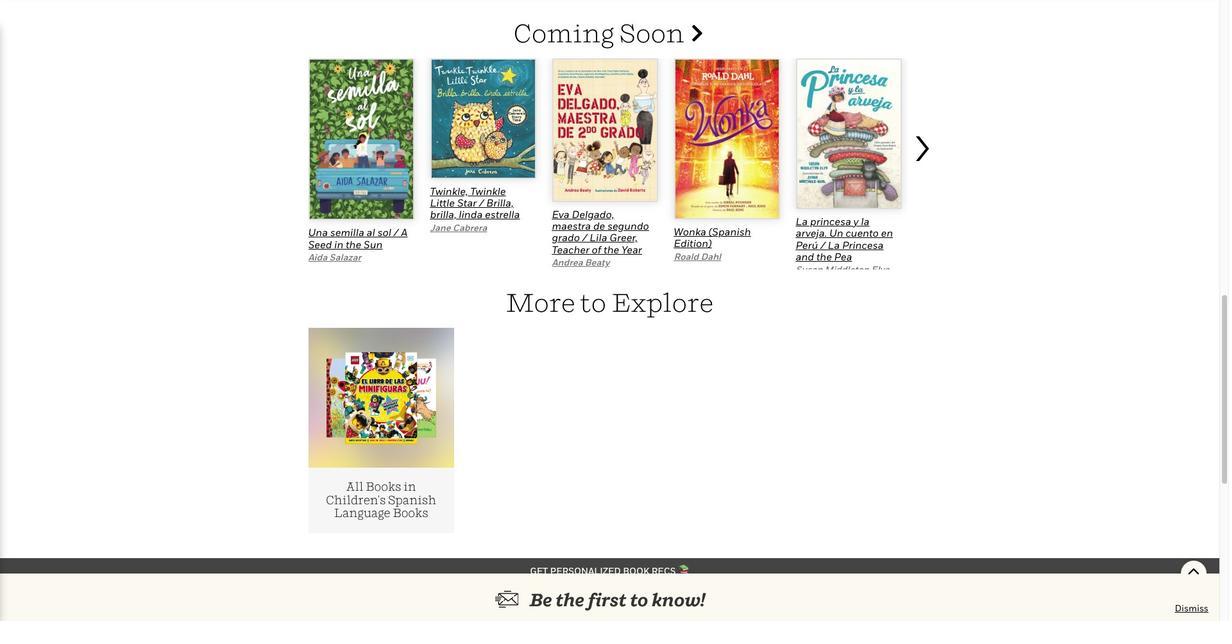 Task type: vqa. For each thing, say whether or not it's contained in the screenshot.
the bottommost stern
no



Task type: locate. For each thing, give the bounding box(es) containing it.
una semilla al sol / a seed in the sun link
[[308, 226, 408, 251]]

the left pea
[[817, 250, 832, 263]]

all
[[346, 480, 363, 493]]

dismiss
[[1175, 603, 1209, 613]]

/ inside una semilla al sol / a seed in the sun aida salazar
[[394, 226, 399, 239]]

eva delgado, maestra de segundo grado / lila greer, teacher of the year andrea beaty
[[552, 208, 649, 268]]

in
[[334, 238, 343, 251], [404, 480, 416, 493]]

in inside una semilla al sol / a seed in the sun aida salazar
[[334, 238, 343, 251]]

la up perú
[[796, 215, 808, 228]]

wonka
[[674, 225, 706, 238]]

1 horizontal spatial to
[[630, 589, 648, 610]]

la down 'princesa'
[[828, 238, 840, 251]]

the up salazar
[[346, 238, 361, 251]]

0 vertical spatial in
[[334, 238, 343, 251]]

books
[[366, 480, 401, 493], [393, 506, 428, 520]]

/ right "star" at the left top of page
[[479, 196, 484, 209]]

semilla
[[330, 226, 364, 239]]

know!
[[652, 589, 705, 610]]

1 vertical spatial in
[[404, 480, 416, 493]]

be the first to know!
[[530, 589, 705, 610]]

the
[[346, 238, 361, 251], [604, 243, 619, 256], [817, 250, 832, 263], [556, 589, 585, 610]]

princesa
[[842, 238, 884, 251]]

expand/collapse sign up banner image
[[1188, 561, 1200, 580]]

quick
[[462, 610, 492, 621]]

children's
[[326, 493, 386, 507]]

to
[[581, 287, 607, 318], [630, 589, 648, 610]]

0 vertical spatial books
[[366, 480, 401, 493]]

in up aida salazar link on the top of the page
[[334, 238, 343, 251]]

1 horizontal spatial in
[[404, 480, 416, 493]]

0 horizontal spatial la
[[796, 215, 808, 228]]

estrella
[[485, 208, 520, 221]]

children's spanish language books image
[[327, 353, 436, 444]]

/ right perú
[[821, 238, 826, 251]]

la princesa y la arveja. un cuento en perú / la princesa and the pea susan middleton elya
[[796, 215, 893, 275]]

maestra
[[552, 219, 591, 232]]

more
[[506, 287, 576, 318]]

› link
[[911, 106, 937, 269]]

twinkle,
[[430, 184, 468, 197]]

wonka (spanish edition) image
[[674, 58, 780, 219]]

get personalized book recs 📚 link
[[530, 565, 690, 576]]

/ inside twinkle, twinkle little star / brilla, brilla, linda estrella jane cabrera
[[479, 196, 484, 209]]

princesa
[[810, 215, 851, 228]]

in right all
[[404, 480, 416, 493]]

the inside eva delgado, maestra de segundo grado / lila greer, teacher of the year andrea beaty
[[604, 243, 619, 256]]

a
[[401, 226, 408, 239]]

la
[[796, 215, 808, 228], [828, 238, 840, 251]]

to right help
[[630, 589, 648, 610]]

lila
[[590, 231, 607, 244]]

📚
[[678, 565, 690, 576]]

books right the "language" on the left bottom
[[393, 506, 428, 520]]

wonka (spanish edition) link
[[674, 225, 751, 250]]

the inside la princesa y la arveja. un cuento en perú / la princesa and the pea susan middleton elya
[[817, 250, 832, 263]]

al
[[367, 226, 375, 239]]

books right all
[[366, 480, 401, 493]]

jane
[[430, 222, 451, 233]]

eva
[[552, 208, 570, 221]]

grado
[[552, 231, 580, 244]]

roald
[[674, 251, 699, 262]]

1 horizontal spatial la
[[828, 238, 840, 251]]

/ inside eva delgado, maestra de segundo grado / lila greer, teacher of the year andrea beaty
[[582, 231, 587, 244]]

0 horizontal spatial to
[[581, 287, 607, 318]]

(spanish
[[709, 225, 751, 238]]

star
[[457, 196, 477, 209]]

in inside all books in children's spanish language books
[[404, 480, 416, 493]]

coming soon
[[514, 17, 690, 48]]

edition)
[[674, 237, 712, 250]]

of
[[592, 243, 601, 256]]

recs
[[652, 565, 676, 576]]

1 vertical spatial books
[[393, 506, 428, 520]]

to down beaty
[[581, 287, 607, 318]]

/ left lila
[[582, 231, 587, 244]]

0 vertical spatial la
[[796, 215, 808, 228]]

/ left a
[[394, 226, 399, 239]]

coming
[[514, 17, 614, 48]]

0 horizontal spatial in
[[334, 238, 343, 251]]

language
[[334, 506, 391, 520]]

delgado,
[[572, 208, 614, 221]]

andrea
[[552, 257, 583, 268]]

/
[[479, 196, 484, 209], [394, 226, 399, 239], [582, 231, 587, 244], [821, 238, 826, 251]]

twinkle, twinkle little star / brilla, brilla, linda estrella image
[[430, 58, 536, 179]]

middleton
[[825, 264, 869, 275]]

dahl
[[701, 251, 721, 262]]

the right of
[[604, 243, 619, 256]]



Task type: describe. For each thing, give the bounding box(es) containing it.
salazar
[[330, 252, 361, 263]]

1 vertical spatial la
[[828, 238, 840, 251]]

en
[[881, 227, 893, 239]]

quick links
[[462, 610, 523, 621]]

teacher
[[552, 243, 590, 256]]

all books in children's spanish language books
[[326, 480, 436, 520]]

susan middleton elya link
[[796, 264, 890, 275]]

seed
[[308, 238, 332, 251]]

help
[[603, 610, 629, 621]]

la princesa y la arveja. un cuento en perú / la princesa and the pea link
[[796, 215, 893, 263]]

sun
[[364, 238, 383, 251]]

y
[[854, 215, 859, 228]]

susan
[[796, 264, 823, 275]]

first
[[588, 589, 627, 610]]

links
[[494, 610, 523, 621]]

/ inside la princesa y la arveja. un cuento en perú / la princesa and the pea susan middleton elya
[[821, 238, 826, 251]]

get personalized book recs 📚
[[530, 565, 690, 576]]

spanish
[[388, 493, 436, 507]]

twinkle, twinkle little star / brilla, brilla, linda estrella jane cabrera
[[430, 184, 520, 233]]

una semilla al sol / a seed in the sun image
[[308, 58, 414, 220]]

twinkle, twinkle little star / brilla, brilla, linda estrella link
[[430, 184, 520, 221]]

little
[[430, 196, 455, 209]]

de
[[593, 219, 605, 232]]

sol
[[378, 226, 391, 239]]

pea
[[834, 250, 852, 263]]

cuento
[[846, 227, 879, 239]]

personalized
[[550, 565, 621, 576]]

dismiss link
[[1175, 602, 1209, 615]]

eva delgado, maestra de segundo grado / lila greer, teacher of the year image
[[552, 58, 658, 202]]

roald dahl link
[[674, 251, 721, 262]]

una
[[308, 226, 328, 239]]

brilla,
[[487, 196, 514, 209]]

brilla,
[[430, 208, 457, 221]]

and
[[796, 250, 814, 263]]

un
[[830, 227, 844, 239]]

be
[[530, 589, 552, 610]]

la princesa y la arveja. un cuento en perú / la princesa and the pea image
[[796, 58, 902, 209]]

greer,
[[610, 231, 638, 244]]

una semilla al sol / a seed in the sun aida salazar
[[308, 226, 408, 263]]

all books in children's spanish language books link
[[308, 328, 454, 533]]

book
[[623, 565, 650, 576]]

coming soon link
[[514, 17, 703, 48]]

wonka (spanish edition) roald dahl
[[674, 225, 751, 262]]

jane cabrera link
[[430, 222, 487, 233]]

perú
[[796, 238, 818, 251]]

linda
[[459, 208, 483, 221]]

soon
[[620, 17, 685, 48]]

the right be
[[556, 589, 585, 610]]

segundo
[[608, 219, 649, 232]]

eva delgado, maestra de segundo grado / lila greer, teacher of the year link
[[552, 208, 649, 256]]

la
[[861, 215, 870, 228]]

andrea beaty link
[[552, 257, 610, 268]]

elya
[[871, 264, 890, 275]]

year
[[622, 243, 642, 256]]

1 vertical spatial to
[[630, 589, 648, 610]]

0 vertical spatial to
[[581, 287, 607, 318]]

aida salazar link
[[308, 252, 361, 263]]

aida
[[308, 252, 327, 263]]

the inside una semilla al sol / a seed in the sun aida salazar
[[346, 238, 361, 251]]

twinkle
[[470, 184, 506, 197]]

explore
[[612, 287, 714, 318]]

arveja.
[[796, 227, 827, 239]]

cabrera
[[453, 222, 487, 233]]

more to explore
[[506, 287, 714, 318]]

get
[[530, 565, 548, 576]]

beaty
[[585, 257, 610, 268]]

›
[[911, 111, 932, 173]]



